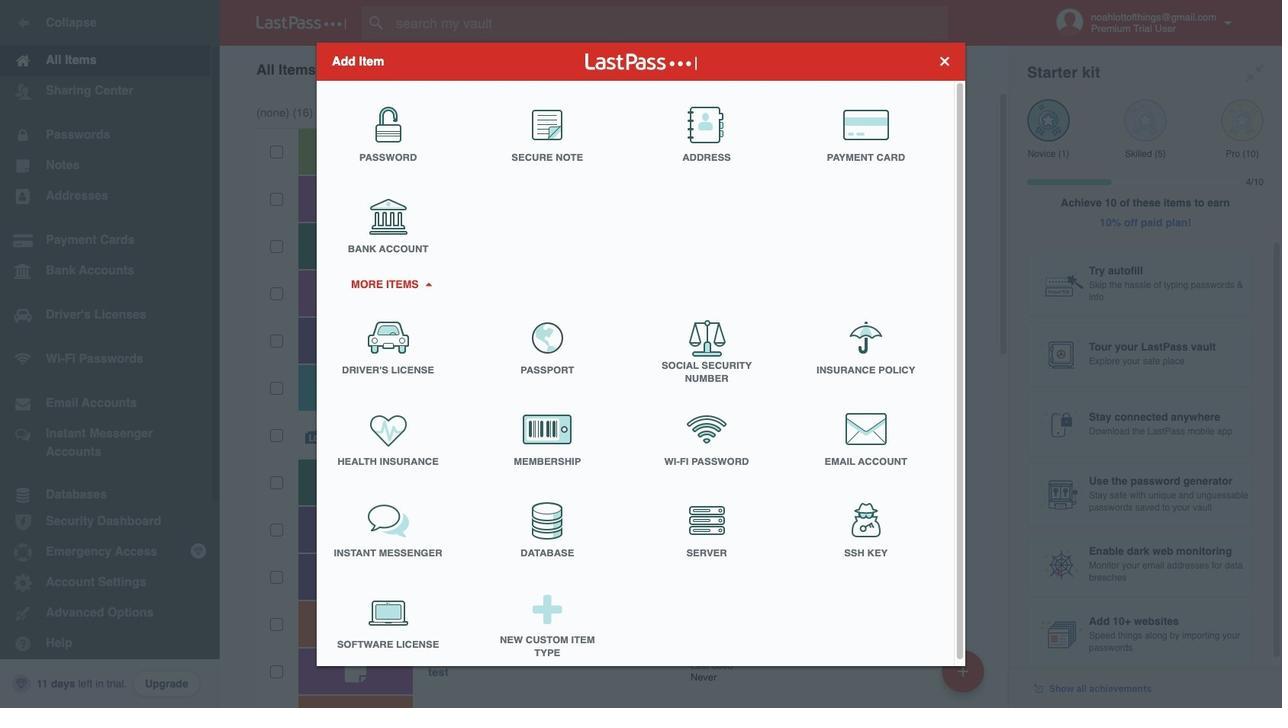 Task type: locate. For each thing, give the bounding box(es) containing it.
Search search field
[[362, 6, 971, 40]]

search my vault text field
[[362, 6, 971, 40]]

vault options navigation
[[220, 46, 1009, 92]]

new item navigation
[[936, 646, 994, 709]]

dialog
[[317, 42, 965, 671]]

caret right image
[[423, 282, 434, 286]]



Task type: vqa. For each thing, say whether or not it's contained in the screenshot.
New item navigation
yes



Task type: describe. For each thing, give the bounding box(es) containing it.
main navigation navigation
[[0, 0, 220, 709]]

lastpass image
[[256, 16, 346, 30]]

new item image
[[958, 667, 968, 677]]



